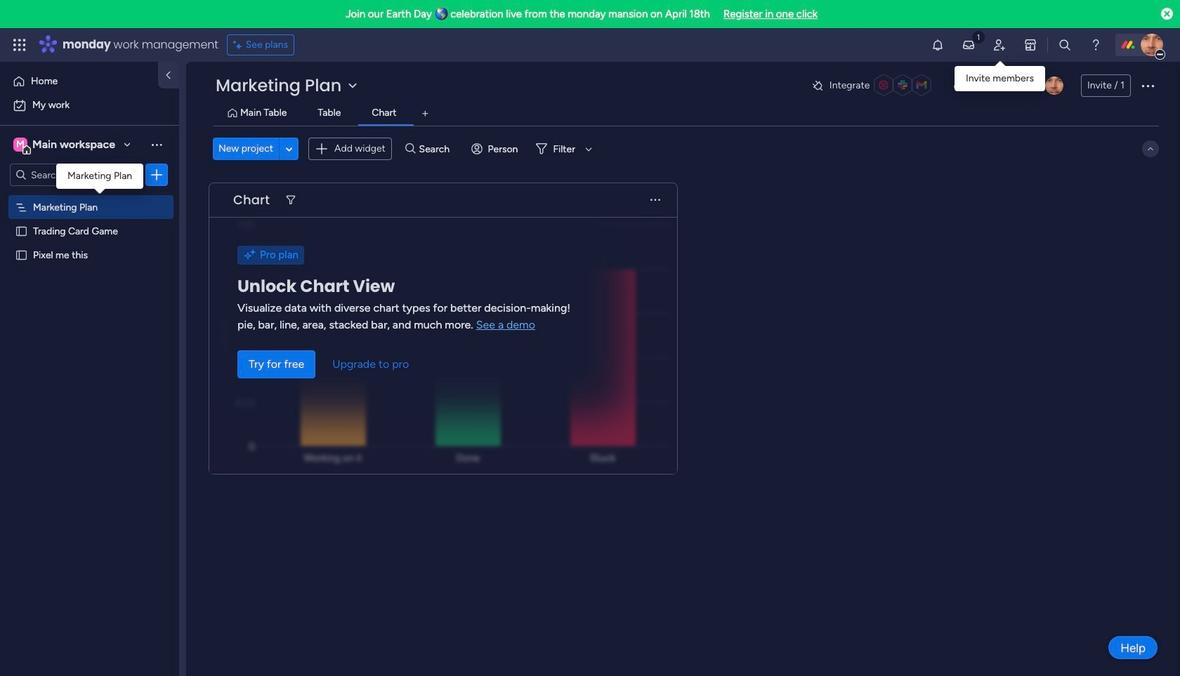 Task type: locate. For each thing, give the bounding box(es) containing it.
None field
[[230, 191, 273, 209]]

options image
[[150, 168, 164, 182]]

1 image
[[973, 29, 985, 45]]

list box
[[0, 192, 179, 456]]

select product image
[[13, 38, 27, 52]]

notifications image
[[931, 38, 945, 52]]

search everything image
[[1058, 38, 1072, 52]]

monday marketplace image
[[1024, 38, 1038, 52]]

options image
[[1140, 77, 1157, 94]]

workspace selection element
[[13, 136, 117, 155]]

tab list
[[213, 103, 1160, 126]]

see plans image
[[233, 37, 246, 53]]

0 vertical spatial option
[[8, 70, 150, 93]]

public board image
[[15, 224, 28, 238]]

james peterson image
[[1046, 77, 1064, 95]]

option
[[8, 70, 150, 93], [8, 94, 171, 117], [0, 194, 179, 197]]

update feed image
[[962, 38, 976, 52]]

workspace image
[[13, 137, 27, 152]]

2 vertical spatial option
[[0, 194, 179, 197]]

Search in workspace field
[[30, 167, 117, 183]]

tab
[[414, 103, 437, 125]]



Task type: describe. For each thing, give the bounding box(es) containing it.
invite members image
[[993, 38, 1007, 52]]

v2 search image
[[405, 141, 416, 157]]

collapse image
[[1145, 143, 1157, 155]]

add view image
[[423, 109, 428, 119]]

arrow down image
[[580, 141, 597, 157]]

more dots image
[[651, 195, 661, 206]]

angle down image
[[286, 144, 293, 154]]

help image
[[1089, 38, 1103, 52]]

public board image
[[15, 248, 28, 261]]

Search field
[[416, 139, 458, 159]]

1 vertical spatial option
[[8, 94, 171, 117]]

workspace options image
[[150, 138, 164, 152]]

james peterson image
[[1141, 34, 1164, 56]]



Task type: vqa. For each thing, say whether or not it's contained in the screenshot.
field
yes



